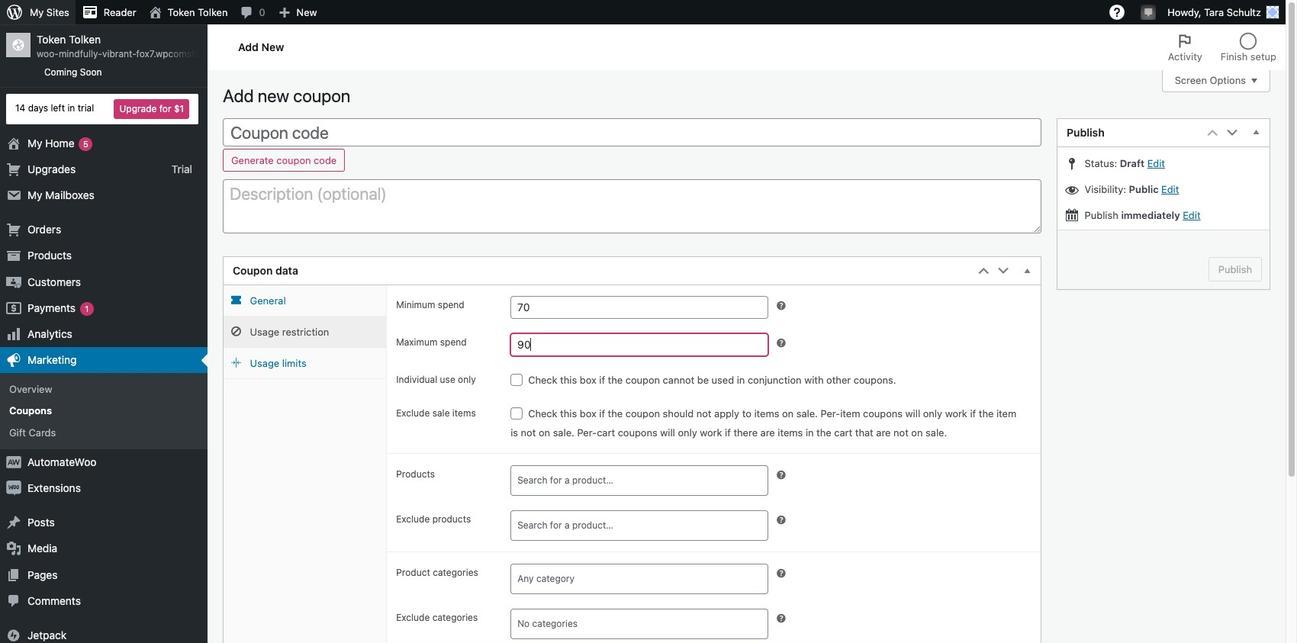 Task type: vqa. For each thing, say whether or not it's contained in the screenshot.
Custom (Nov 20 - Dec 20, 2023) vs. Previous year (Nov 20 - Dec 20, 2022) Custom
no



Task type: locate. For each thing, give the bounding box(es) containing it.
items right sale
[[452, 408, 476, 419]]

analytics link
[[0, 321, 208, 347]]

on down conjunction on the right bottom
[[782, 408, 794, 420]]

1 horizontal spatial work
[[945, 408, 967, 420]]

1 vertical spatial this
[[560, 408, 577, 420]]

usage left limits
[[250, 357, 279, 369]]

0 vertical spatial add
[[238, 40, 259, 53]]

coupons
[[9, 405, 52, 417]]

0 horizontal spatial work
[[700, 427, 722, 439]]

1 horizontal spatial are
[[876, 427, 891, 439]]

in inside check this box if the coupon should not apply to items on sale. per-item coupons will only work if the item is not on sale. per-cart coupons will only work if there are items in the cart that are not on sale.
[[806, 427, 814, 439]]

gift
[[9, 426, 26, 438]]

mindfully-
[[59, 48, 102, 60]]

2 are from the left
[[876, 427, 891, 439]]

code
[[292, 123, 329, 143], [314, 154, 337, 167]]

1 vertical spatial my
[[27, 136, 42, 149]]

product
[[396, 567, 430, 579]]

0
[[259, 6, 265, 18]]

this inside check this box if the coupon should not apply to items on sale. per-item coupons will only work if the item is not on sale. per-cart coupons will only work if there are items in the cart that are not on sale.
[[560, 408, 577, 420]]

spend right maximum
[[440, 337, 467, 348]]

spend right minimum
[[438, 299, 464, 311]]

5
[[83, 139, 88, 148]]

usage for usage limits
[[250, 357, 279, 369]]

check inside check this box if the coupon should not apply to items on sale. per-item coupons will only work if the item is not on sale. per-cart coupons will only work if there are items in the cart that are not on sale.
[[528, 408, 557, 420]]

coupon left should
[[626, 408, 660, 420]]

2 usage from the top
[[250, 357, 279, 369]]

edit button right draft
[[1147, 157, 1165, 169]]

this right individual use only option
[[560, 374, 577, 386]]

1 vertical spatial coupon
[[233, 264, 273, 277]]

1 box from the top
[[580, 374, 596, 386]]

1 horizontal spatial item
[[996, 408, 1017, 420]]

0 horizontal spatial cart
[[597, 427, 615, 439]]

is
[[511, 427, 518, 439]]

0 horizontal spatial item
[[840, 408, 860, 420]]

No categories text field
[[515, 614, 771, 635]]

per- down other
[[821, 408, 840, 420]]

1 vertical spatial work
[[700, 427, 722, 439]]

individual use only
[[396, 374, 476, 385]]

box
[[580, 374, 596, 386], [580, 408, 596, 420]]

0 vertical spatial new
[[297, 6, 317, 18]]

box for check this box if the coupon should not apply to items on sale. per-item coupons will only work if the item is not on sale. per-cart coupons will only work if there are items in the cart that are not on sale.
[[580, 408, 596, 420]]

usage restriction
[[250, 326, 329, 338]]

this field allows you to set the minimum spend (subtotal) allowed to use the coupon. image
[[775, 300, 787, 312]]

in down with
[[806, 427, 814, 439]]

1 search for a product… text field from the top
[[515, 470, 771, 492]]

howdy, tara schultz
[[1168, 6, 1261, 18]]

exclude for exclude products
[[396, 514, 430, 525]]

to
[[742, 408, 751, 420]]

trial
[[78, 102, 94, 114]]

0 horizontal spatial on
[[539, 427, 550, 439]]

products up customers
[[27, 249, 72, 262]]

0 horizontal spatial tolken
[[69, 33, 101, 46]]

None submit
[[1208, 257, 1262, 281]]

activity button
[[1159, 24, 1212, 70]]

2 check from the top
[[528, 408, 557, 420]]

products
[[27, 249, 72, 262], [396, 469, 435, 480]]

public
[[1129, 183, 1159, 195]]

token for token tolken
[[168, 6, 195, 18]]

publish up status:
[[1067, 126, 1105, 139]]

1 vertical spatial edit button
[[1161, 183, 1179, 195]]

upgrade
[[119, 103, 157, 114]]

Minimum spend text field
[[511, 296, 768, 319]]

coupon data
[[233, 264, 298, 277]]

token tolken woo-mindfully-vibrant-fox7.wpcomstaging.com coming soon
[[37, 33, 240, 78]]

0 horizontal spatial token
[[37, 33, 66, 46]]

1 horizontal spatial tolken
[[198, 6, 228, 18]]

cards
[[29, 426, 56, 438]]

1 usage from the top
[[250, 326, 279, 338]]

token tolken link
[[142, 0, 234, 24]]

1 vertical spatial box
[[580, 408, 596, 420]]

coupon
[[293, 85, 350, 106], [276, 154, 311, 167], [626, 374, 660, 386], [626, 408, 660, 420]]

edit button right immediately
[[1183, 209, 1201, 221]]

edit button right public
[[1161, 183, 1179, 195]]

new link
[[271, 0, 323, 24]]

not right "that"
[[894, 427, 909, 439]]

2 vertical spatial exclude
[[396, 612, 430, 624]]

are right there
[[760, 427, 775, 439]]

in inside navigation
[[67, 102, 75, 114]]

be
[[697, 374, 709, 386]]

my left home
[[27, 136, 42, 149]]

1 vertical spatial publish
[[1085, 209, 1119, 221]]

status: draft edit
[[1082, 157, 1165, 169]]

pages
[[27, 568, 58, 581]]

my left sites
[[30, 6, 44, 18]]

0 vertical spatial box
[[580, 374, 596, 386]]

1 horizontal spatial in
[[737, 374, 745, 386]]

tolken inside token tolken woo-mindfully-vibrant-fox7.wpcomstaging.com coming soon
[[69, 33, 101, 46]]

in right used
[[737, 374, 745, 386]]

box inside check this box if the coupon should not apply to items on sale. per-item coupons will only work if the item is not on sale. per-cart coupons will only work if there are items in the cart that are not on sale.
[[580, 408, 596, 420]]

screen options
[[1175, 74, 1246, 87]]

my sites link
[[0, 0, 75, 24]]

1 horizontal spatial token
[[168, 6, 195, 18]]

2 search for a product… text field from the top
[[515, 515, 771, 537]]

Any category text field
[[515, 569, 771, 590]]

status:
[[1085, 157, 1117, 169]]

0 vertical spatial publish
[[1067, 126, 1105, 139]]

0 horizontal spatial products
[[27, 249, 72, 262]]

spend for minimum spend
[[438, 299, 464, 311]]

new down 0
[[261, 40, 284, 53]]

minimum spend
[[396, 299, 464, 311]]

categories
[[433, 567, 478, 579], [432, 612, 478, 624]]

0 horizontal spatial coupons
[[618, 427, 658, 439]]

token tolken
[[168, 6, 228, 18]]

0 vertical spatial tolken
[[198, 6, 228, 18]]

only
[[458, 374, 476, 385], [923, 408, 942, 420], [678, 427, 697, 439]]

1 vertical spatial tolken
[[69, 33, 101, 46]]

activity
[[1168, 50, 1202, 63]]

if
[[599, 374, 605, 386], [599, 408, 605, 420], [970, 408, 976, 420], [725, 427, 731, 439]]

2 vertical spatial in
[[806, 427, 814, 439]]

exclude for exclude sale items
[[396, 408, 430, 419]]

are right "that"
[[876, 427, 891, 439]]

1 vertical spatial token
[[37, 33, 66, 46]]

not left apply
[[696, 408, 712, 420]]

add for add new
[[238, 40, 259, 53]]

0 vertical spatial usage
[[250, 326, 279, 338]]

sale. right "is"
[[553, 427, 574, 439]]

0 vertical spatial spend
[[438, 299, 464, 311]]

orders
[[27, 223, 61, 236]]

14 days left in trial
[[15, 102, 94, 114]]

tolken for token tolken
[[198, 6, 228, 18]]

comments
[[27, 594, 81, 607]]

exclude left sale
[[396, 408, 430, 419]]

in right left
[[67, 102, 75, 114]]

1 horizontal spatial sale.
[[796, 408, 818, 420]]

0 vertical spatial token
[[168, 6, 195, 18]]

0 horizontal spatial in
[[67, 102, 75, 114]]

1 horizontal spatial will
[[905, 408, 920, 420]]

1 horizontal spatial not
[[696, 408, 712, 420]]

check for check this box if the coupon should not apply to items on sale. per-item coupons will only work if the item is not on sale. per-cart coupons will only work if there are items in the cart that are not on sale.
[[528, 408, 557, 420]]

2 cart from the left
[[834, 427, 853, 439]]

code up generate coupon code link
[[292, 123, 329, 143]]

usage restriction link
[[224, 317, 386, 348]]

my inside toolbar navigation
[[30, 6, 44, 18]]

my for my home 5
[[27, 136, 42, 149]]

1 vertical spatial check
[[528, 408, 557, 420]]

0 vertical spatial coupons
[[863, 408, 903, 420]]

posts
[[27, 516, 55, 529]]

this for check this box if the coupon cannot be used in conjunction with other coupons.
[[560, 374, 577, 386]]

0 vertical spatial coupon
[[230, 123, 288, 143]]

1 horizontal spatial new
[[297, 6, 317, 18]]

0 horizontal spatial per-
[[577, 427, 597, 439]]

token up woo-
[[37, 33, 66, 46]]

1 exclude from the top
[[396, 408, 430, 419]]

1 vertical spatial code
[[314, 154, 337, 167]]

1 check from the top
[[528, 374, 557, 386]]

2 horizontal spatial on
[[911, 427, 923, 439]]

tolken up mindfully-
[[69, 33, 101, 46]]

items right to
[[754, 408, 779, 420]]

2 exclude from the top
[[396, 514, 430, 525]]

search for a product… text field for products
[[515, 470, 771, 492]]

tab list containing activity
[[1159, 24, 1286, 70]]

2 horizontal spatial sale.
[[926, 427, 947, 439]]

Maximum spend text field
[[511, 334, 768, 356]]

0 vertical spatial in
[[67, 102, 75, 114]]

new
[[297, 6, 317, 18], [261, 40, 284, 53]]

edit
[[1147, 157, 1165, 169], [1161, 183, 1179, 195], [1183, 209, 1201, 221]]

0 horizontal spatial new
[[261, 40, 284, 53]]

0 vertical spatial products
[[27, 249, 72, 262]]

Search for a product… text field
[[515, 470, 771, 492], [515, 515, 771, 537]]

0 vertical spatial check
[[528, 374, 557, 386]]

2 vertical spatial my
[[27, 188, 42, 201]]

token inside token tolken link
[[168, 6, 195, 18]]

0 vertical spatial search for a product… text field
[[515, 470, 771, 492]]

0 vertical spatial this
[[560, 374, 577, 386]]

0 horizontal spatial are
[[760, 427, 775, 439]]

0 vertical spatial only
[[458, 374, 476, 385]]

generate coupon code link
[[223, 149, 345, 172]]

search for a product… text field for exclude products
[[515, 515, 771, 537]]

1 vertical spatial edit
[[1161, 183, 1179, 195]]

new right 0
[[297, 6, 317, 18]]

usage
[[250, 326, 279, 338], [250, 357, 279, 369]]

coupon up the generate
[[230, 123, 288, 143]]

exclude for exclude categories
[[396, 612, 430, 624]]

token for token tolken woo-mindfully-vibrant-fox7.wpcomstaging.com coming soon
[[37, 33, 66, 46]]

box down maximum spend text box
[[580, 374, 596, 386]]

sale.
[[796, 408, 818, 420], [553, 427, 574, 439], [926, 427, 947, 439]]

product categories that the coupon will be applied to, or that need to be in the cart in order for the "fixed cart discount" to be applied. image
[[775, 568, 787, 580]]

this right exclude sale items checkbox
[[560, 408, 577, 420]]

automatewoo link
[[0, 449, 208, 475]]

0 horizontal spatial only
[[458, 374, 476, 385]]

publish for publish
[[1067, 126, 1105, 139]]

finish
[[1221, 50, 1248, 63]]

tolken inside toolbar navigation
[[198, 6, 228, 18]]

general link
[[224, 286, 386, 317]]

publish down visibility: at the right top of page
[[1085, 209, 1119, 221]]

1 horizontal spatial cart
[[834, 427, 853, 439]]

not right "is"
[[521, 427, 536, 439]]

2 box from the top
[[580, 408, 596, 420]]

on right "is"
[[539, 427, 550, 439]]

1 vertical spatial per-
[[577, 427, 597, 439]]

Exclude sale items checkbox
[[511, 408, 523, 420]]

0 vertical spatial work
[[945, 408, 967, 420]]

0 vertical spatial edit button
[[1147, 157, 1165, 169]]

jetpack
[[27, 629, 67, 642]]

sale. down with
[[796, 408, 818, 420]]

my mailboxes
[[27, 188, 94, 201]]

categories down product categories
[[432, 612, 478, 624]]

edit right draft
[[1147, 157, 1165, 169]]

this for check this box if the coupon should not apply to items on sale. per-item coupons will only work if the item is not on sale. per-cart coupons will only work if there are items in the cart that are not on sale.
[[560, 408, 577, 420]]

exclude down product on the left of the page
[[396, 612, 430, 624]]

token
[[168, 6, 195, 18], [37, 33, 66, 46]]

main menu navigation
[[0, 24, 240, 643]]

search for a product… text field down should
[[515, 470, 771, 492]]

exclude left products
[[396, 514, 430, 525]]

1 vertical spatial exclude
[[396, 514, 430, 525]]

comments link
[[0, 588, 208, 614]]

coupon down maximum spend text box
[[626, 374, 660, 386]]

3 exclude from the top
[[396, 612, 430, 624]]

1 vertical spatial search for a product… text field
[[515, 515, 771, 537]]

check right exclude sale items checkbox
[[528, 408, 557, 420]]

vibrant-
[[102, 48, 136, 60]]

1 horizontal spatial only
[[678, 427, 697, 439]]

tab list
[[1159, 24, 1286, 70]]

1 this from the top
[[560, 374, 577, 386]]

1 horizontal spatial products
[[396, 469, 435, 480]]

my sites
[[30, 6, 69, 18]]

1 cart from the left
[[597, 427, 615, 439]]

usage down general in the left of the page
[[250, 326, 279, 338]]

usage for usage restriction
[[250, 326, 279, 338]]

upgrades
[[27, 162, 76, 175]]

1 vertical spatial spend
[[440, 337, 467, 348]]

0 vertical spatial exclude
[[396, 408, 430, 419]]

add down 0 link
[[238, 40, 259, 53]]

screen options button
[[1162, 69, 1270, 92]]

0 vertical spatial my
[[30, 6, 44, 18]]

0 vertical spatial per-
[[821, 408, 840, 420]]

per- right "is"
[[577, 427, 597, 439]]

check for check this box if the coupon cannot be used in conjunction with other coupons.
[[528, 374, 557, 386]]

products inside products link
[[27, 249, 72, 262]]

this field allows you to set the maximum spend (subtotal) allowed when using the coupon. image
[[775, 337, 787, 350]]

categories right product on the left of the page
[[433, 567, 478, 579]]

1 vertical spatial categories
[[432, 612, 478, 624]]

0 vertical spatial edit
[[1147, 157, 1165, 169]]

1 vertical spatial in
[[737, 374, 745, 386]]

will
[[905, 408, 920, 420], [660, 427, 675, 439]]

the
[[608, 374, 623, 386], [608, 408, 623, 420], [979, 408, 994, 420], [817, 427, 832, 439]]

immediately
[[1121, 209, 1180, 221]]

1 vertical spatial usage
[[250, 357, 279, 369]]

token inside token tolken woo-mindfully-vibrant-fox7.wpcomstaging.com coming soon
[[37, 33, 66, 46]]

1 vertical spatial new
[[261, 40, 284, 53]]

edit right public
[[1161, 183, 1179, 195]]

coupon
[[230, 123, 288, 143], [233, 264, 273, 277]]

that
[[855, 427, 874, 439]]

edit right immediately
[[1183, 209, 1201, 221]]

2 horizontal spatial in
[[806, 427, 814, 439]]

draft
[[1120, 157, 1145, 169]]

maximum spend
[[396, 337, 467, 348]]

2 horizontal spatial not
[[894, 427, 909, 439]]

1 vertical spatial add
[[223, 85, 254, 106]]

1 vertical spatial only
[[923, 408, 942, 420]]

restriction
[[282, 326, 329, 338]]

code down coupon code
[[314, 154, 337, 167]]

per-
[[821, 408, 840, 420], [577, 427, 597, 439]]

token up "fox7.wpcomstaging.com"
[[168, 6, 195, 18]]

products up exclude products
[[396, 469, 435, 480]]

add left new
[[223, 85, 254, 106]]

0 horizontal spatial will
[[660, 427, 675, 439]]

box right exclude sale items checkbox
[[580, 408, 596, 420]]

tolken left 0 link
[[198, 6, 228, 18]]

sites
[[46, 6, 69, 18]]

notification image
[[1142, 5, 1155, 18]]

search for a product… text field up "any category" text field
[[515, 515, 771, 537]]

tolken for token tolken woo-mindfully-vibrant-fox7.wpcomstaging.com coming soon
[[69, 33, 101, 46]]

sale. right "that"
[[926, 427, 947, 439]]

check right individual use only option
[[528, 374, 557, 386]]

my down 'upgrades'
[[27, 188, 42, 201]]

0 vertical spatial categories
[[433, 567, 478, 579]]

edit button
[[1147, 157, 1165, 169], [1161, 183, 1179, 195], [1183, 209, 1201, 221]]

new
[[258, 85, 289, 106]]

on right "that"
[[911, 427, 923, 439]]

coupon up general in the left of the page
[[233, 264, 273, 277]]

2 this from the top
[[560, 408, 577, 420]]

add
[[238, 40, 259, 53], [223, 85, 254, 106]]



Task type: describe. For each thing, give the bounding box(es) containing it.
products
[[432, 514, 471, 525]]

add for add new coupon
[[223, 85, 254, 106]]

generate
[[231, 154, 274, 167]]

customers
[[27, 275, 81, 288]]

exclude categories
[[396, 612, 478, 624]]

media
[[27, 542, 57, 555]]

2 vertical spatial edit
[[1183, 209, 1201, 221]]

finish setup
[[1221, 50, 1277, 63]]

2 item from the left
[[996, 408, 1017, 420]]

2 vertical spatial only
[[678, 427, 697, 439]]

coupon inside check this box if the coupon should not apply to items on sale. per-item coupons will only work if the item is not on sale. per-cart coupons will only work if there are items in the cart that are not on sale.
[[626, 408, 660, 420]]

1 horizontal spatial coupons
[[863, 408, 903, 420]]

1 horizontal spatial per-
[[821, 408, 840, 420]]

apply
[[714, 408, 739, 420]]

overview link
[[0, 379, 208, 400]]

edit button for status: draft edit
[[1147, 157, 1165, 169]]

for
[[159, 103, 171, 114]]

usage limits
[[250, 357, 307, 369]]

howdy,
[[1168, 6, 1202, 18]]

schultz
[[1227, 6, 1261, 18]]

product categories that the coupon will not be applied to, or that cannot be in the cart in order for the "fixed cart discount" to be applied. image
[[775, 613, 787, 625]]

coupon down coupon code
[[276, 154, 311, 167]]

extensions
[[27, 481, 81, 494]]

$1
[[174, 103, 184, 114]]

my for my sites
[[30, 6, 44, 18]]

finish setup button
[[1212, 24, 1286, 70]]

2 horizontal spatial only
[[923, 408, 942, 420]]

edit button for visibility: public edit
[[1161, 183, 1179, 195]]

coupons.
[[854, 374, 896, 386]]

add new coupon
[[223, 85, 350, 106]]

should
[[663, 408, 694, 420]]

0 vertical spatial code
[[292, 123, 329, 143]]

posts link
[[0, 510, 208, 536]]

products that the coupon will not be applied to, or that cannot be in the cart in order for the "fixed cart discount" to be applied. image
[[775, 514, 787, 527]]

with
[[804, 374, 824, 386]]

check this box if the coupon cannot be used in conjunction with other coupons.
[[528, 374, 896, 386]]

used
[[712, 374, 734, 386]]

spend for maximum spend
[[440, 337, 467, 348]]

woo-
[[37, 48, 59, 60]]

new inside the new link
[[297, 6, 317, 18]]

2 vertical spatial edit button
[[1183, 209, 1201, 221]]

edit for public
[[1161, 183, 1179, 195]]

categories for exclude categories
[[432, 612, 478, 624]]

analytics
[[27, 327, 72, 340]]

options
[[1210, 74, 1246, 87]]

1 item from the left
[[840, 408, 860, 420]]

exclude products
[[396, 514, 471, 525]]

general
[[250, 295, 286, 307]]

days
[[28, 102, 48, 114]]

limits
[[282, 357, 307, 369]]

Individual use only checkbox
[[511, 374, 523, 386]]

categories for product categories
[[433, 567, 478, 579]]

use
[[440, 374, 455, 385]]

items up products that the coupon will be applied to, or that need to be in the cart in order for the "fixed cart discount" to be applied. icon at right bottom
[[778, 427, 803, 439]]

tara
[[1204, 6, 1224, 18]]

1 vertical spatial coupons
[[618, 427, 658, 439]]

1 horizontal spatial on
[[782, 408, 794, 420]]

left
[[51, 102, 65, 114]]

conjunction
[[748, 374, 802, 386]]

payments 1
[[27, 301, 89, 314]]

edit for draft
[[1147, 157, 1165, 169]]

coupon code
[[230, 123, 329, 143]]

sale
[[432, 408, 450, 419]]

my mailboxes link
[[0, 182, 208, 208]]

publish immediately edit
[[1082, 209, 1201, 221]]

jetpack link
[[0, 623, 208, 643]]

pages link
[[0, 562, 208, 588]]

customers link
[[0, 269, 208, 295]]

automatewoo
[[27, 455, 97, 468]]

upgrade for $1
[[119, 103, 184, 114]]

trial
[[172, 162, 192, 175]]

visibility:
[[1085, 183, 1126, 195]]

box for check this box if the coupon cannot be used in conjunction with other coupons.
[[580, 374, 596, 386]]

0 link
[[234, 0, 271, 24]]

gift cards link
[[0, 422, 208, 443]]

cannot
[[663, 374, 695, 386]]

coupon for coupon data
[[233, 264, 273, 277]]

publish for publish immediately edit
[[1085, 209, 1119, 221]]

my home 5
[[27, 136, 88, 149]]

my for my mailboxes
[[27, 188, 42, 201]]

Coupon code text field
[[223, 118, 1042, 147]]

reader link
[[75, 0, 142, 24]]

1 vertical spatial will
[[660, 427, 675, 439]]

screen
[[1175, 74, 1207, 87]]

0 horizontal spatial not
[[521, 427, 536, 439]]

0 horizontal spatial sale.
[[553, 427, 574, 439]]

soon
[[80, 66, 102, 78]]

check this box if the coupon should not apply to items on sale. per-item coupons will only work if the item is not on sale. per-cart coupons will only work if there are items in the cart that are not on sale.
[[511, 408, 1017, 439]]

upgrade for $1 button
[[114, 99, 189, 119]]

coupon for coupon code
[[230, 123, 288, 143]]

marketing link
[[0, 347, 208, 373]]

products that the coupon will be applied to, or that need to be in the cart in order for the "fixed cart discount" to be applied. image
[[775, 469, 787, 482]]

1 are from the left
[[760, 427, 775, 439]]

overview
[[9, 383, 52, 395]]

generate coupon code
[[231, 154, 337, 167]]

coupon right new
[[293, 85, 350, 106]]

14
[[15, 102, 25, 114]]

exclude sale items
[[396, 408, 476, 419]]

reader
[[104, 6, 136, 18]]

0 vertical spatial will
[[905, 408, 920, 420]]

visibility: public edit
[[1082, 183, 1179, 195]]

toolbar navigation
[[0, 0, 1286, 27]]

media link
[[0, 536, 208, 562]]

fox7.wpcomstaging.com
[[136, 48, 240, 60]]

mailboxes
[[45, 188, 94, 201]]

individual
[[396, 374, 437, 385]]

Description (optional) text field
[[223, 180, 1042, 234]]

1 vertical spatial products
[[396, 469, 435, 480]]

maximum
[[396, 337, 438, 348]]

orders link
[[0, 217, 208, 243]]

product categories
[[396, 567, 478, 579]]

coming
[[44, 66, 77, 78]]

data
[[275, 264, 298, 277]]

add new
[[238, 40, 284, 53]]



